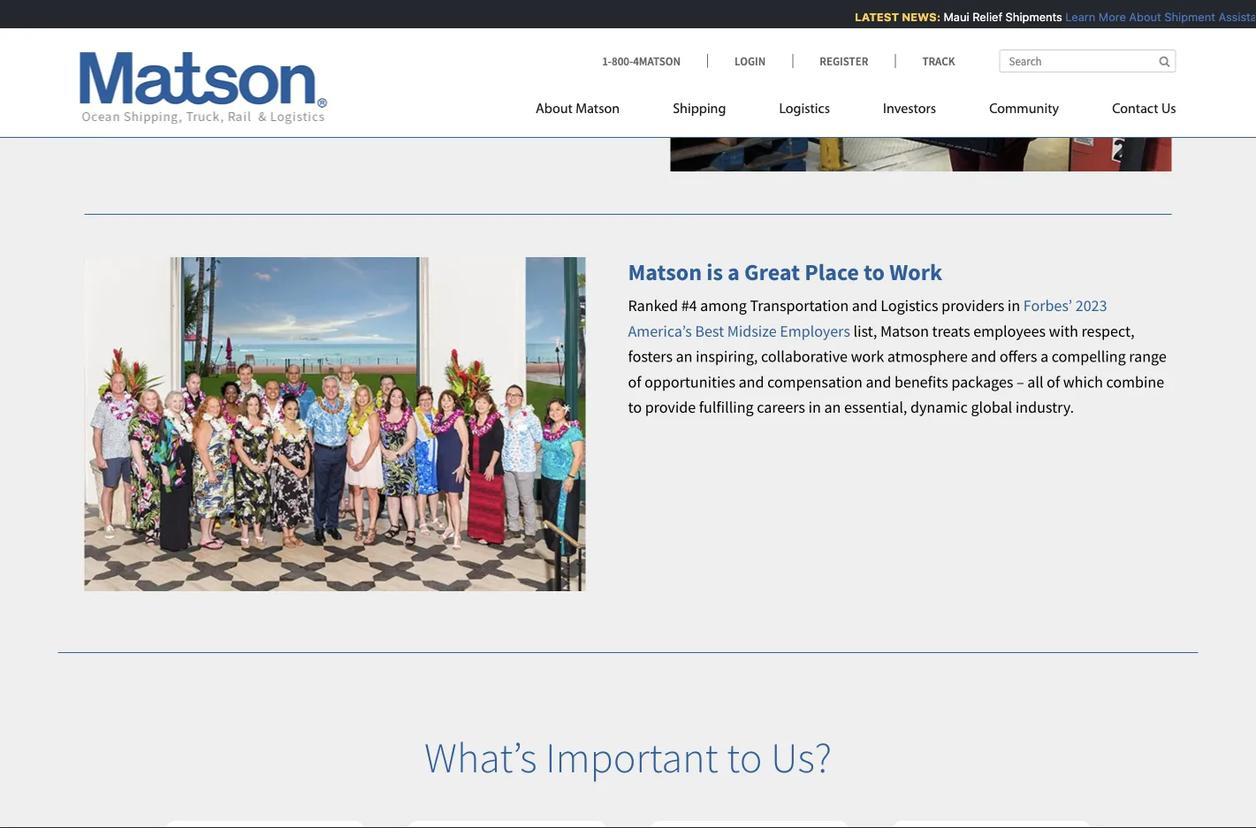 Task type: vqa. For each thing, say whether or not it's contained in the screenshot.
SHIP YOUR CAR ›
no



Task type: locate. For each thing, give the bounding box(es) containing it.
shipment
[[1158, 10, 1209, 23]]

investors
[[884, 102, 937, 116]]

about matson link
[[536, 93, 647, 130]]

search image
[[1160, 55, 1171, 67]]

None search field
[[1000, 50, 1177, 73]]

800-
[[612, 54, 633, 68]]

1 vertical spatial about
[[536, 102, 573, 116]]

matson
[[576, 102, 620, 116]]

about right more
[[1123, 10, 1155, 23]]

news:
[[896, 10, 935, 23]]

more
[[1093, 10, 1120, 23]]

track link
[[895, 54, 956, 68]]

contact us link
[[1086, 93, 1177, 130]]

about left matson
[[536, 102, 573, 116]]

login
[[735, 54, 766, 68]]

community link
[[963, 93, 1086, 130]]

blue matson logo with ocean, shipping, truck, rail and logistics written beneath it. image
[[80, 52, 328, 125]]

0 vertical spatial about
[[1123, 10, 1155, 23]]

about inside the top menu navigation
[[536, 102, 573, 116]]

logistics link
[[753, 93, 857, 130]]

shipping link
[[647, 93, 753, 130]]

about
[[1123, 10, 1155, 23], [536, 102, 573, 116]]

Search search field
[[1000, 50, 1177, 73]]

0 horizontal spatial about
[[536, 102, 573, 116]]

shipping
[[673, 102, 727, 116]]

learn
[[1059, 10, 1089, 23]]



Task type: describe. For each thing, give the bounding box(es) containing it.
1-800-4matson link
[[602, 54, 708, 68]]

4matson
[[633, 54, 681, 68]]

logistics
[[780, 102, 831, 116]]

top menu navigation
[[536, 93, 1177, 130]]

assistan
[[1213, 10, 1257, 23]]

us
[[1162, 102, 1177, 116]]

maui
[[938, 10, 963, 23]]

login link
[[708, 54, 793, 68]]

register link
[[793, 54, 895, 68]]

1-800-4matson
[[602, 54, 681, 68]]

latest
[[849, 10, 893, 23]]

contact us
[[1113, 102, 1177, 116]]

about matson
[[536, 102, 620, 116]]

learn more about shipment assistan link
[[1059, 10, 1257, 23]]

investors link
[[857, 93, 963, 130]]

register
[[820, 54, 869, 68]]

contact
[[1113, 102, 1159, 116]]

relief
[[966, 10, 996, 23]]

community
[[990, 102, 1060, 116]]

latest news: maui relief shipments learn more about shipment assistan
[[849, 10, 1257, 23]]

1 horizontal spatial about
[[1123, 10, 1155, 23]]

track
[[923, 54, 956, 68]]

1-
[[602, 54, 612, 68]]

shipments
[[1000, 10, 1056, 23]]



